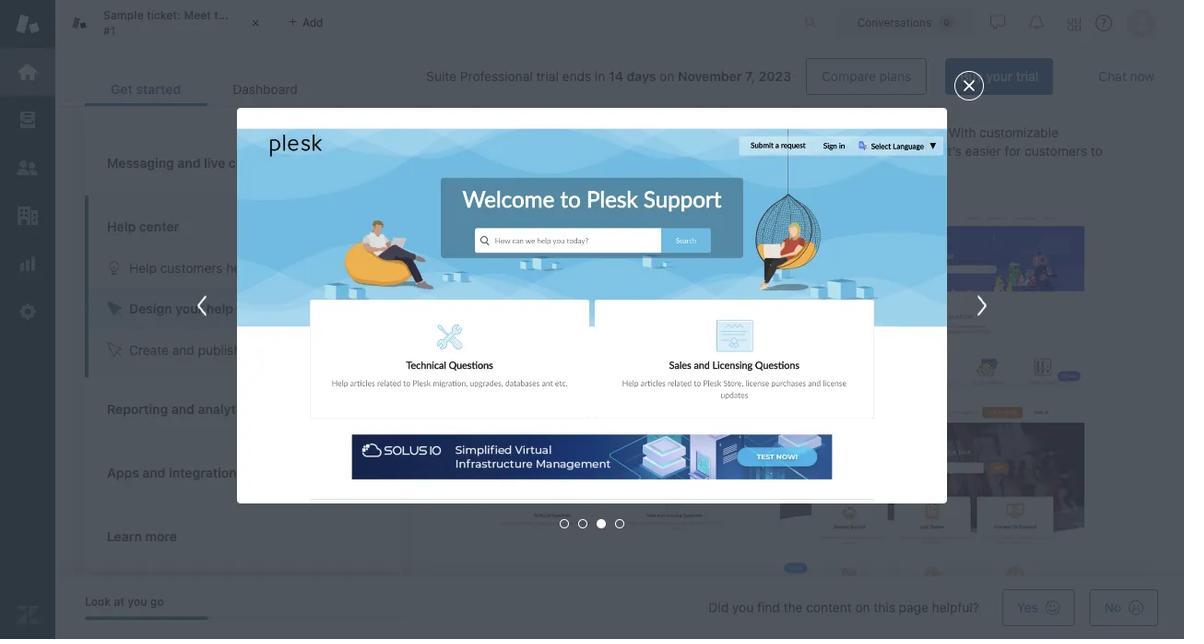 Task type: describe. For each thing, give the bounding box(es) containing it.
in
[[595, 69, 606, 84]]

compare plans button
[[807, 58, 928, 95]]

November 7, 2023 text field
[[678, 69, 792, 84]]

reporting image
[[16, 252, 40, 276]]

4 heading from the top
[[85, 442, 402, 506]]

fonts.
[[576, 78, 610, 93]]

for inside these help centers were created by zendesk customers to showcase their brand. with customizable themes, companies have the freedom to organize content the way they see fit so it's easier for customers to find the right stuff.
[[1005, 143, 1022, 159]]

right
[[510, 161, 538, 177]]

no button
[[1091, 590, 1159, 627]]

main element
[[0, 0, 55, 640]]

this
[[874, 600, 896, 616]]

help for help center
[[107, 220, 136, 235]]

ticket
[[235, 9, 266, 22]]

get
[[111, 82, 133, 97]]

brand
[[946, 60, 981, 75]]

your for design your help center
[[176, 302, 203, 317]]

yes button
[[1003, 590, 1076, 627]]

on inside section
[[660, 69, 675, 84]]

look
[[85, 596, 111, 609]]

fit
[[912, 143, 924, 159]]

were
[[579, 125, 608, 141]]

create
[[129, 343, 169, 358]]

brand.
[[907, 125, 946, 141]]

10
[[342, 220, 355, 233]]

everything
[[613, 78, 676, 93]]

makes
[[544, 60, 583, 75]]

design your help center button
[[89, 289, 402, 330]]

these
[[461, 125, 498, 141]]

to inside the a help center makes it easy for customers to find important content. reflect your brand by choosing a theme, colors, and fonts. everything is mobile-optimized for a great experience on any device.
[[715, 60, 727, 75]]

companies
[[513, 143, 578, 159]]

14
[[609, 69, 624, 84]]

at
[[114, 596, 125, 609]]

optimized
[[739, 78, 797, 93]]

tab containing sample ticket: meet the ticket
[[55, 0, 277, 46]]

no
[[1105, 600, 1122, 616]]

mobile-
[[693, 78, 739, 93]]

compare plans
[[822, 69, 912, 84]]

page
[[900, 600, 929, 616]]

buy your trial button
[[946, 58, 1054, 95]]

help inside these help centers were created by zendesk customers to showcase their brand. with customizable themes, companies have the freedom to organize content the way they see fit so it's easier for customers to find the right stuff.
[[502, 125, 527, 141]]

content inside footer
[[807, 600, 852, 616]]

plesk help center built using zendesk. image inside region
[[461, 403, 766, 577]]

did
[[709, 600, 729, 616]]

customers inside the a help center makes it easy for customers to find important content. reflect your brand by choosing a theme, colors, and fonts. everything is mobile-optimized for a great experience on any device.
[[648, 60, 711, 75]]

ticket:
[[147, 9, 181, 22]]

help center
[[107, 220, 179, 235]]

yes
[[1018, 600, 1039, 616]]

suite
[[427, 69, 457, 84]]

2 heading from the top
[[85, 132, 402, 196]]

by inside these help centers were created by zendesk customers to showcase their brand. with customizable themes, companies have the freedom to organize content the way they see fit so it's easier for customers to find the right stuff.
[[660, 125, 674, 141]]

chat now
[[1099, 69, 1155, 84]]

dashboard tab
[[207, 72, 324, 106]]

organize
[[704, 143, 756, 159]]

a
[[461, 60, 470, 75]]

plans
[[880, 69, 912, 84]]

a help center makes it easy for customers to find important content. reflect your brand by choosing a theme, colors, and fonts. everything is mobile-optimized for a great experience on any device.
[[461, 60, 1067, 93]]

so
[[927, 143, 942, 159]]

colors,
[[506, 78, 546, 93]]

centers
[[531, 125, 575, 141]]

find inside the a help center makes it easy for customers to find important content. reflect your brand by choosing a theme, colors, and fonts. everything is mobile-optimized for a great experience on any device.
[[730, 60, 753, 75]]

zendesk support image
[[16, 12, 40, 36]]

design your help center
[[129, 302, 277, 317]]

min
[[358, 220, 377, 233]]

5 heading from the top
[[85, 506, 402, 573]]

dashboard
[[233, 82, 298, 97]]

showcase
[[814, 125, 873, 141]]

with
[[949, 125, 977, 141]]

november
[[678, 69, 742, 84]]

progress-bar progress bar
[[85, 617, 402, 621]]

glofox help center built using zendesk. image
[[781, 403, 1085, 577]]

progress bar image
[[85, 617, 208, 621]]

center inside help center heading
[[139, 220, 179, 235]]

the inside footer
[[784, 600, 803, 616]]

created
[[611, 125, 656, 141]]

they
[[858, 143, 884, 159]]

center inside the a help center makes it easy for customers to find important content. reflect your brand by choosing a theme, colors, and fonts. everything is mobile-optimized for a great experience on any device.
[[503, 60, 541, 75]]

freedom
[[635, 143, 685, 159]]

days
[[627, 69, 657, 84]]

0 horizontal spatial for
[[628, 60, 645, 75]]

conversations
[[858, 16, 932, 29]]

reflect
[[870, 60, 913, 75]]

help inside the a help center makes it easy for customers to find important content. reflect your brand by choosing a theme, colors, and fonts. everything is mobile-optimized for a great experience on any device.
[[474, 60, 499, 75]]

1 vertical spatial close image
[[963, 78, 978, 93]]

your for buy your trial
[[987, 69, 1013, 84]]

#1
[[103, 24, 115, 37]]

your inside the a help center makes it easy for customers to find important content. reflect your brand by choosing a theme, colors, and fonts. everything is mobile-optimized for a great experience on any device.
[[916, 60, 942, 75]]

2023
[[759, 69, 792, 84]]

the down 'created'
[[613, 143, 632, 159]]

important
[[756, 60, 814, 75]]

customers up organize
[[733, 125, 795, 141]]

device.
[[978, 78, 1021, 93]]

look at you go
[[85, 596, 164, 609]]

center inside design your help center button
[[237, 302, 277, 317]]

1 heading from the top
[[85, 69, 402, 132]]

the down themes,
[[488, 161, 507, 177]]



Task type: vqa. For each thing, say whether or not it's contained in the screenshot.
× "BUTTON"
no



Task type: locate. For each thing, give the bounding box(es) containing it.
2 horizontal spatial for
[[1005, 143, 1022, 159]]

0 vertical spatial and
[[550, 78, 572, 93]]

help up the design
[[107, 220, 136, 235]]

by
[[984, 60, 999, 75], [660, 125, 674, 141]]

themes,
[[461, 143, 509, 159]]

the inside sample ticket: meet the ticket #1
[[214, 9, 232, 22]]

0 horizontal spatial close image
[[246, 14, 265, 32]]

trial for your
[[1017, 69, 1039, 84]]

the left way
[[808, 143, 827, 159]]

on left 'is'
[[660, 69, 675, 84]]

to left showcase
[[799, 125, 811, 141]]

0 horizontal spatial center
[[139, 220, 179, 235]]

help inside 'help customers help themselves' button
[[129, 261, 157, 276]]

customers up 'is'
[[648, 60, 711, 75]]

compare
[[822, 69, 877, 84]]

on inside footer
[[856, 600, 871, 616]]

center up help customers help themselves
[[139, 220, 179, 235]]

create and publish content button
[[89, 330, 402, 371]]

the right "meet"
[[214, 9, 232, 22]]

2 vertical spatial content
[[807, 600, 852, 616]]

1 vertical spatial for
[[801, 78, 818, 93]]

create and publish content
[[129, 343, 290, 358]]

tab
[[55, 0, 277, 46]]

your right buy
[[987, 69, 1013, 84]]

on left this
[[856, 600, 871, 616]]

help
[[474, 60, 499, 75], [502, 125, 527, 141], [226, 261, 252, 276], [207, 302, 233, 317]]

1 horizontal spatial find
[[730, 60, 753, 75]]

center up colors,
[[503, 60, 541, 75]]

1 vertical spatial a
[[821, 78, 828, 93]]

get started
[[111, 82, 181, 97]]

chat
[[1099, 69, 1127, 84]]

0 horizontal spatial a
[[821, 78, 828, 93]]

and
[[550, 78, 572, 93], [172, 343, 195, 358]]

0 vertical spatial by
[[984, 60, 999, 75]]

organizations image
[[16, 204, 40, 228]]

2 vertical spatial find
[[758, 600, 781, 616]]

0 horizontal spatial by
[[660, 125, 674, 141]]

plesk help center built using zendesk. image
[[237, 108, 948, 504], [461, 403, 766, 577]]

sample
[[103, 9, 144, 22]]

0 vertical spatial a
[[1060, 60, 1067, 75]]

customers image
[[16, 156, 40, 180]]

and inside the a help center makes it easy for customers to find important content. reflect your brand by choosing a theme, colors, and fonts. everything is mobile-optimized for a great experience on any device.
[[550, 78, 572, 93]]

find down themes,
[[461, 161, 484, 177]]

help up "publish"
[[207, 302, 233, 317]]

you right the "at" at the left of the page
[[128, 596, 147, 609]]

great
[[831, 78, 863, 93]]

2 horizontal spatial center
[[503, 60, 541, 75]]

your left brand
[[916, 60, 942, 75]]

design
[[129, 302, 172, 317]]

help
[[107, 220, 136, 235], [129, 261, 157, 276]]

now
[[1131, 69, 1155, 84]]

buy your trial
[[961, 69, 1039, 84]]

for down the customizable
[[1005, 143, 1022, 159]]

customers down the customizable
[[1025, 143, 1088, 159]]

trial left ends
[[537, 69, 559, 84]]

find up "mobile-"
[[730, 60, 753, 75]]

discord help center built using zendesk. image
[[781, 211, 1085, 385]]

a right choosing
[[1060, 60, 1067, 75]]

to down chat
[[1092, 143, 1103, 159]]

for down important
[[801, 78, 818, 93]]

help for help customers help themselves
[[129, 261, 157, 276]]

is
[[680, 78, 690, 93]]

it
[[586, 60, 594, 75]]

find
[[730, 60, 753, 75], [461, 161, 484, 177], [758, 600, 781, 616]]

region containing a help center makes it easy for customers to find important content. reflect your brand by choosing a theme, colors, and fonts. everything is mobile-optimized for a great experience on any device.
[[461, 58, 1107, 636]]

10 min
[[342, 220, 377, 233]]

by up device.
[[984, 60, 999, 75]]

1 horizontal spatial your
[[916, 60, 942, 75]]

0 horizontal spatial your
[[176, 302, 203, 317]]

views image
[[16, 108, 40, 132]]

your right the design
[[176, 302, 203, 317]]

on inside the a help center makes it easy for customers to find important content. reflect your brand by choosing a theme, colors, and fonts. everything is mobile-optimized for a great experience on any device.
[[935, 78, 950, 93]]

stuff.
[[542, 161, 572, 177]]

trial right buy
[[1017, 69, 1039, 84]]

zendesk
[[678, 125, 729, 141]]

theme,
[[461, 78, 503, 93]]

0 horizontal spatial you
[[128, 596, 147, 609]]

buy
[[961, 69, 984, 84]]

content inside button
[[245, 343, 290, 358]]

close image
[[246, 14, 265, 32], [963, 78, 978, 93]]

1 horizontal spatial a
[[1060, 60, 1067, 75]]

2 vertical spatial for
[[1005, 143, 1022, 159]]

0 horizontal spatial find
[[461, 161, 484, 177]]

help customers help themselves button
[[89, 248, 402, 289]]

0 vertical spatial center
[[503, 60, 541, 75]]

helpful?
[[933, 600, 980, 616]]

0 horizontal spatial trial
[[537, 69, 559, 84]]

zendesk image
[[16, 604, 40, 628]]

1 vertical spatial center
[[139, 220, 179, 235]]

1 horizontal spatial and
[[550, 78, 572, 93]]

any
[[953, 78, 974, 93]]

get started image
[[16, 60, 40, 84]]

content right organize
[[759, 143, 805, 159]]

1 vertical spatial and
[[172, 343, 195, 358]]

admin image
[[16, 300, 40, 324]]

0 vertical spatial help
[[107, 220, 136, 235]]

help customers help themselves
[[129, 261, 323, 276]]

you
[[128, 596, 147, 609], [733, 600, 754, 616]]

0 vertical spatial close image
[[246, 14, 265, 32]]

for
[[628, 60, 645, 75], [801, 78, 818, 93], [1005, 143, 1022, 159]]

professional
[[460, 69, 533, 84]]

get help image
[[1096, 15, 1113, 31]]

1 vertical spatial content
[[245, 343, 290, 358]]

find inside footer
[[758, 600, 781, 616]]

1 horizontal spatial close image
[[963, 78, 978, 93]]

tabs tab list
[[55, 0, 785, 46]]

started
[[136, 82, 181, 97]]

2 horizontal spatial on
[[935, 78, 950, 93]]

trial for professional
[[537, 69, 559, 84]]

2 horizontal spatial content
[[807, 600, 852, 616]]

customers inside button
[[160, 261, 223, 276]]

the
[[214, 9, 232, 22], [613, 143, 632, 159], [808, 143, 827, 159], [488, 161, 507, 177], [784, 600, 803, 616]]

section
[[338, 58, 1054, 95]]

tab list
[[85, 72, 324, 106]]

help up the theme,
[[474, 60, 499, 75]]

and down makes
[[550, 78, 572, 93]]

by inside the a help center makes it easy for customers to find important content. reflect your brand by choosing a theme, colors, and fonts. everything is mobile-optimized for a great experience on any device.
[[984, 60, 999, 75]]

2 vertical spatial center
[[237, 302, 277, 317]]

experience
[[866, 78, 932, 93]]

2 trial from the left
[[537, 69, 559, 84]]

footer
[[55, 577, 1185, 640]]

1 horizontal spatial on
[[856, 600, 871, 616]]

it's
[[945, 143, 962, 159]]

trial inside button
[[1017, 69, 1039, 84]]

1 vertical spatial find
[[461, 161, 484, 177]]

to up "mobile-"
[[715, 60, 727, 75]]

on
[[660, 69, 675, 84], [935, 78, 950, 93], [856, 600, 871, 616]]

0 vertical spatial for
[[628, 60, 645, 75]]

chat now button
[[1085, 58, 1170, 95]]

easier
[[966, 143, 1002, 159]]

find inside these help centers were created by zendesk customers to showcase their brand. with customizable themes, companies have the freedom to organize content the way they see fit so it's easier for customers to find the right stuff.
[[461, 161, 484, 177]]

tab list containing get started
[[85, 72, 324, 106]]

close image down brand
[[963, 78, 978, 93]]

next image
[[968, 291, 998, 321]]

1 trial from the left
[[1017, 69, 1039, 84]]

themselves
[[255, 261, 323, 276]]

1 vertical spatial help
[[129, 261, 157, 276]]

did you find the content on this page helpful?
[[709, 600, 980, 616]]

a
[[1060, 60, 1067, 75], [821, 78, 828, 93]]

a left great
[[821, 78, 828, 93]]

help up themes,
[[502, 125, 527, 141]]

suite professional trial ends in 14 days on november 7, 2023
[[427, 69, 792, 84]]

customers
[[648, 60, 711, 75], [733, 125, 795, 141], [1025, 143, 1088, 159], [160, 261, 223, 276]]

heading
[[85, 69, 402, 132], [85, 132, 402, 196], [85, 378, 402, 442], [85, 442, 402, 506], [85, 506, 402, 573]]

help up design your help center button
[[226, 261, 252, 276]]

on left any
[[935, 78, 950, 93]]

0 vertical spatial content
[[759, 143, 805, 159]]

conversations button
[[838, 8, 975, 37]]

go
[[150, 596, 164, 609]]

2 horizontal spatial find
[[758, 600, 781, 616]]

and right create at left bottom
[[172, 343, 195, 358]]

7,
[[746, 69, 756, 84]]

1 horizontal spatial trial
[[1017, 69, 1039, 84]]

help inside help center heading
[[107, 220, 136, 235]]

1 horizontal spatial by
[[984, 60, 999, 75]]

0 horizontal spatial on
[[660, 69, 675, 84]]

2 horizontal spatial your
[[987, 69, 1013, 84]]

1 horizontal spatial center
[[237, 302, 277, 317]]

you right did
[[733, 600, 754, 616]]

for up everything at the top of page
[[628, 60, 645, 75]]

1 horizontal spatial you
[[733, 600, 754, 616]]

have
[[581, 143, 609, 159]]

customers up previous icon
[[160, 261, 223, 276]]

help center heading
[[85, 196, 402, 248]]

center down 'help customers help themselves' button
[[237, 302, 277, 317]]

0 horizontal spatial content
[[245, 343, 290, 358]]

their
[[877, 125, 904, 141]]

content.
[[818, 60, 867, 75]]

and inside button
[[172, 343, 195, 358]]

zendesk products image
[[1069, 18, 1082, 31]]

publish
[[198, 343, 241, 358]]

content down design your help center button
[[245, 343, 290, 358]]

find right did
[[758, 600, 781, 616]]

easy
[[597, 60, 625, 75]]

0 vertical spatial find
[[730, 60, 753, 75]]

the right did
[[784, 600, 803, 616]]

content left this
[[807, 600, 852, 616]]

region
[[461, 58, 1107, 636]]

close image inside tab
[[246, 14, 265, 32]]

content
[[759, 143, 805, 159], [245, 343, 290, 358], [807, 600, 852, 616]]

help down help center
[[129, 261, 157, 276]]

customizable
[[980, 125, 1059, 141]]

by up freedom
[[660, 125, 674, 141]]

naturebox help center built using zendesk. image
[[461, 211, 766, 385]]

1 vertical spatial by
[[660, 125, 674, 141]]

these help centers were created by zendesk customers to showcase their brand. with customizable themes, companies have the freedom to organize content the way they see fit so it's easier for customers to find the right stuff.
[[461, 125, 1103, 177]]

previous image
[[187, 291, 217, 321]]

sample ticket: meet the ticket #1
[[103, 9, 266, 37]]

meet
[[184, 9, 211, 22]]

to down zendesk
[[689, 143, 701, 159]]

way
[[831, 143, 854, 159]]

0 horizontal spatial and
[[172, 343, 195, 358]]

close image right "meet"
[[246, 14, 265, 32]]

footer containing did you find the content on this page helpful?
[[55, 577, 1185, 640]]

content inside these help centers were created by zendesk customers to showcase their brand. with customizable themes, companies have the freedom to organize content the way they see fit so it's easier for customers to find the right stuff.
[[759, 143, 805, 159]]

see
[[887, 143, 908, 159]]

3 heading from the top
[[85, 378, 402, 442]]

1 horizontal spatial content
[[759, 143, 805, 159]]

section containing compare plans
[[338, 58, 1054, 95]]

ends
[[563, 69, 592, 84]]

1 horizontal spatial for
[[801, 78, 818, 93]]



